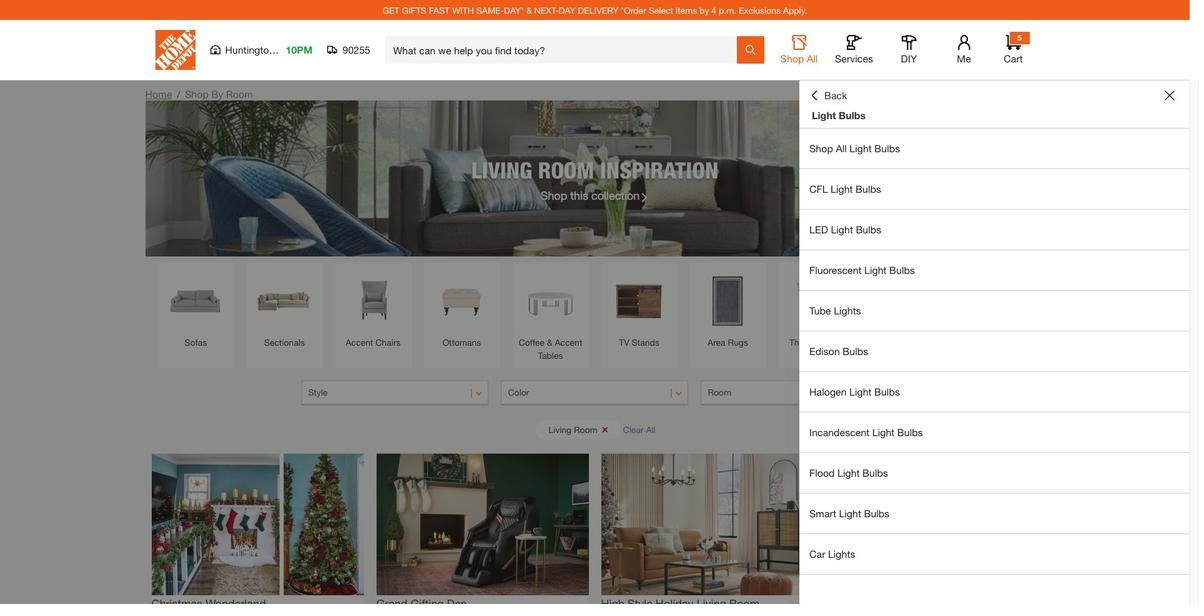 Task type: describe. For each thing, give the bounding box(es) containing it.
/
[[177, 89, 180, 100]]

area rugs link
[[696, 269, 760, 349]]

bulbs for halogen light bulbs
[[875, 386, 900, 398]]

room button
[[701, 381, 889, 406]]

90255
[[343, 44, 370, 56]]

10pm
[[286, 44, 313, 56]]

me button
[[944, 35, 984, 65]]

4 stretchy image image from the left
[[826, 454, 1039, 596]]

huntington
[[225, 44, 275, 56]]

inspiration
[[600, 156, 719, 183]]

get
[[383, 5, 400, 15]]

5
[[1018, 33, 1022, 42]]

gifts
[[402, 5, 427, 15]]

all for shop all light bulbs
[[836, 142, 847, 154]]

car lights
[[810, 548, 856, 560]]

light for led
[[831, 224, 853, 236]]

diy
[[901, 52, 917, 64]]

home link
[[145, 88, 172, 100]]

shop all button
[[779, 35, 819, 65]]

shop right /
[[185, 88, 209, 100]]

apply.
[[783, 5, 807, 15]]

room inside room button
[[708, 387, 732, 398]]

shop this collection link
[[541, 187, 649, 204]]

tv
[[619, 337, 630, 348]]

exclusions
[[739, 5, 781, 15]]

halogen light bulbs
[[810, 386, 900, 398]]

living room
[[549, 424, 598, 435]]

bulbs for smart light bulbs
[[864, 508, 890, 520]]

diy button
[[889, 35, 929, 65]]

accent chairs link
[[341, 269, 405, 349]]

led
[[810, 224, 828, 236]]

shop for shop all
[[781, 52, 804, 64]]

same-
[[477, 5, 504, 15]]

delivery
[[578, 5, 619, 15]]

sofas link
[[164, 269, 228, 349]]

smart light bulbs
[[810, 508, 890, 520]]

edison bulbs link
[[800, 332, 1190, 372]]

home
[[145, 88, 172, 100]]

chairs
[[376, 337, 401, 348]]

room right by
[[226, 88, 253, 100]]

clear
[[623, 424, 644, 435]]

services button
[[834, 35, 874, 65]]

light for cfl
[[831, 183, 853, 195]]

bulbs for led light bulbs
[[856, 224, 882, 236]]

light for flood
[[838, 467, 860, 479]]

tv stands link
[[608, 269, 671, 349]]

coffee & accent tables image
[[519, 269, 583, 333]]

flood
[[810, 467, 835, 479]]

smart
[[810, 508, 836, 520]]

shop for shop all light bulbs
[[810, 142, 833, 154]]

color button
[[501, 381, 689, 406]]

clear all
[[623, 424, 656, 435]]

living room button
[[536, 421, 621, 439]]

this
[[571, 188, 588, 202]]

coffee & accent tables link
[[519, 269, 583, 362]]

ottomans
[[443, 337, 481, 348]]

me
[[957, 52, 971, 64]]

light for fluorescent
[[865, 264, 887, 276]]

living for living room inspiration
[[472, 156, 532, 183]]

90255 button
[[328, 44, 371, 56]]

day
[[559, 5, 576, 15]]

sofas
[[185, 337, 207, 348]]

bulbs inside edison bulbs link
[[843, 345, 868, 357]]

shop this collection
[[541, 188, 640, 202]]

clear all button
[[623, 419, 656, 442]]

flood light bulbs
[[810, 467, 888, 479]]

ottomans image
[[430, 269, 494, 333]]

1 accent from the left
[[346, 337, 373, 348]]

style
[[308, 387, 328, 398]]

stands
[[632, 337, 660, 348]]

home / shop by room
[[145, 88, 253, 100]]

rugs
[[728, 337, 748, 348]]

select
[[649, 5, 673, 15]]

all for shop all
[[807, 52, 818, 64]]

light for halogen
[[850, 386, 872, 398]]

throw pillows image
[[785, 269, 849, 333]]

incandescent light bulbs link
[[800, 413, 1190, 453]]

cfl
[[810, 183, 828, 195]]

edison bulbs
[[810, 345, 868, 357]]

area
[[708, 337, 726, 348]]

halogen light bulbs link
[[800, 372, 1190, 412]]

4
[[712, 5, 717, 15]]

living for living room
[[549, 424, 572, 435]]

room up this
[[538, 156, 594, 183]]

next-
[[534, 5, 559, 15]]



Task type: vqa. For each thing, say whether or not it's contained in the screenshot.
'Sectionals'
yes



Task type: locate. For each thing, give the bounding box(es) containing it.
cfl light bulbs
[[810, 183, 881, 195]]

light right fluorescent
[[865, 264, 887, 276]]

led light bulbs link
[[800, 210, 1190, 250]]

bulbs for fluorescent light bulbs
[[890, 264, 915, 276]]

2 accent from the left
[[555, 337, 582, 348]]

car lights link
[[800, 535, 1190, 575]]

light right the smart
[[839, 508, 861, 520]]

cfl light bulbs link
[[800, 169, 1190, 209]]

bulbs inside incandescent light bulbs link
[[898, 427, 923, 439]]

p.m.
[[719, 5, 737, 15]]

*order
[[621, 5, 646, 15]]

halogen
[[810, 386, 847, 398]]

2 horizontal spatial all
[[836, 142, 847, 154]]

What can we help you find today? search field
[[393, 37, 736, 63]]

led light bulbs
[[810, 224, 882, 236]]

area rugs image
[[696, 269, 760, 333]]

room inside the 'living room' button
[[574, 424, 598, 435]]

bulbs inside the led light bulbs link
[[856, 224, 882, 236]]

room down area
[[708, 387, 732, 398]]

all down light bulbs
[[836, 142, 847, 154]]

all
[[807, 52, 818, 64], [836, 142, 847, 154], [646, 424, 656, 435]]

all right clear
[[646, 424, 656, 435]]

0 vertical spatial all
[[807, 52, 818, 64]]

sectionals image
[[253, 269, 316, 333]]

all for clear all
[[646, 424, 656, 435]]

back button
[[810, 89, 847, 102]]

car
[[810, 548, 826, 560]]

huntington park
[[225, 44, 298, 56]]

smart light bulbs link
[[800, 494, 1190, 534]]

throw blankets image
[[874, 269, 937, 333]]

lights for tube lights
[[834, 305, 861, 317]]

style button
[[301, 381, 489, 406]]

lights for car lights
[[828, 548, 856, 560]]

light right flood in the bottom right of the page
[[838, 467, 860, 479]]

all up back button
[[807, 52, 818, 64]]

with
[[452, 5, 474, 15]]

2 vertical spatial all
[[646, 424, 656, 435]]

2 stretchy image image from the left
[[376, 454, 589, 596]]

shop all light bulbs
[[810, 142, 900, 154]]

menu containing shop all light bulbs
[[800, 129, 1190, 575]]

bulbs for incandescent light bulbs
[[898, 427, 923, 439]]

menu
[[800, 129, 1190, 575]]

edison
[[810, 345, 840, 357]]

& up "tables"
[[547, 337, 553, 348]]

lights right the car
[[828, 548, 856, 560]]

color
[[508, 387, 529, 398]]

accent chairs
[[346, 337, 401, 348]]

1 horizontal spatial &
[[547, 337, 553, 348]]

incandescent light bulbs
[[810, 427, 923, 439]]

items
[[676, 5, 697, 15]]

accent chairs image
[[341, 269, 405, 333]]

sectionals link
[[253, 269, 316, 349]]

1 horizontal spatial living
[[549, 424, 572, 435]]

by
[[700, 5, 709, 15]]

0 vertical spatial &
[[527, 5, 532, 15]]

shop all
[[781, 52, 818, 64]]

0 horizontal spatial accent
[[346, 337, 373, 348]]

0 vertical spatial living
[[472, 156, 532, 183]]

fluorescent light bulbs link
[[800, 251, 1190, 290]]

living
[[472, 156, 532, 183], [549, 424, 572, 435]]

light inside "link"
[[839, 508, 861, 520]]

all inside 'button'
[[646, 424, 656, 435]]

1 vertical spatial &
[[547, 337, 553, 348]]

1 horizontal spatial all
[[807, 52, 818, 64]]

incandescent
[[810, 427, 870, 439]]

sofas image
[[164, 269, 228, 333]]

accent inside coffee & accent tables
[[555, 337, 582, 348]]

1 stretchy image image from the left
[[151, 454, 364, 596]]

light right incandescent
[[873, 427, 895, 439]]

bulbs inside cfl light bulbs link
[[856, 183, 881, 195]]

throw
[[790, 337, 814, 348]]

light for incandescent
[[873, 427, 895, 439]]

coffee
[[519, 337, 545, 348]]

shop down apply.
[[781, 52, 804, 64]]

light bulbs
[[812, 109, 866, 121]]

tv stands image
[[608, 269, 671, 333]]

& inside coffee & accent tables
[[547, 337, 553, 348]]

shop down light bulbs
[[810, 142, 833, 154]]

coffee & accent tables
[[519, 337, 582, 361]]

throw pillows link
[[785, 269, 849, 349]]

bulbs inside fluorescent light bulbs link
[[890, 264, 915, 276]]

area rugs
[[708, 337, 748, 348]]

1 vertical spatial all
[[836, 142, 847, 154]]

cart
[[1004, 52, 1023, 64]]

collection
[[592, 188, 640, 202]]

fluorescent
[[810, 264, 862, 276]]

tube lights
[[810, 305, 861, 317]]

light right halogen
[[850, 386, 872, 398]]

living room inspiration
[[472, 156, 719, 183]]

get gifts fast with same-day* & next-day delivery *order select items by 4 p.m. exclusions apply.
[[383, 5, 807, 15]]

light right cfl
[[831, 183, 853, 195]]

services
[[835, 52, 873, 64]]

feedback link image
[[1183, 211, 1199, 279]]

light
[[812, 109, 836, 121], [850, 142, 872, 154], [831, 183, 853, 195], [831, 224, 853, 236], [865, 264, 887, 276], [850, 386, 872, 398], [873, 427, 895, 439], [838, 467, 860, 479], [839, 508, 861, 520]]

drawer close image
[[1165, 91, 1175, 101]]

curtains & drapes image
[[962, 269, 1026, 333]]

lights
[[834, 305, 861, 317], [828, 548, 856, 560]]

lights right tube
[[834, 305, 861, 317]]

sectionals
[[264, 337, 305, 348]]

room down color button
[[574, 424, 598, 435]]

bulbs inside the "flood light bulbs" link
[[863, 467, 888, 479]]

bulbs for cfl light bulbs
[[856, 183, 881, 195]]

light down back button
[[812, 109, 836, 121]]

bulbs inside "shop all light bulbs" link
[[875, 142, 900, 154]]

the home depot logo image
[[155, 30, 195, 70]]

tv stands
[[619, 337, 660, 348]]

back
[[825, 89, 847, 101]]

all inside button
[[807, 52, 818, 64]]

1 horizontal spatial accent
[[555, 337, 582, 348]]

3 stretchy image image from the left
[[601, 454, 814, 596]]

light for smart
[[839, 508, 861, 520]]

bulbs for flood light bulbs
[[863, 467, 888, 479]]

light right led
[[831, 224, 853, 236]]

flood light bulbs link
[[800, 454, 1190, 494]]

bulbs inside halogen light bulbs link
[[875, 386, 900, 398]]

tube lights link
[[800, 291, 1190, 331]]

by
[[211, 88, 223, 100]]

living inside button
[[549, 424, 572, 435]]

accent up "tables"
[[555, 337, 582, 348]]

ottomans link
[[430, 269, 494, 349]]

& right day*
[[527, 5, 532, 15]]

fast
[[429, 5, 450, 15]]

tube
[[810, 305, 831, 317]]

shop all light bulbs link
[[800, 129, 1190, 169]]

shop left this
[[541, 188, 567, 202]]

0 horizontal spatial living
[[472, 156, 532, 183]]

pillows
[[816, 337, 844, 348]]

1 vertical spatial lights
[[828, 548, 856, 560]]

0 horizontal spatial all
[[646, 424, 656, 435]]

bulbs inside smart light bulbs "link"
[[864, 508, 890, 520]]

&
[[527, 5, 532, 15], [547, 337, 553, 348]]

0 horizontal spatial &
[[527, 5, 532, 15]]

stretchy image image
[[151, 454, 364, 596], [376, 454, 589, 596], [601, 454, 814, 596], [826, 454, 1039, 596]]

day*
[[504, 5, 524, 15]]

0 vertical spatial lights
[[834, 305, 861, 317]]

tables
[[538, 350, 563, 361]]

throw pillows
[[790, 337, 844, 348]]

bulbs
[[839, 109, 866, 121], [875, 142, 900, 154], [856, 183, 881, 195], [856, 224, 882, 236], [890, 264, 915, 276], [843, 345, 868, 357], [875, 386, 900, 398], [898, 427, 923, 439], [863, 467, 888, 479], [864, 508, 890, 520]]

park
[[277, 44, 298, 56]]

shop
[[781, 52, 804, 64], [185, 88, 209, 100], [810, 142, 833, 154], [541, 188, 567, 202]]

1 vertical spatial living
[[549, 424, 572, 435]]

shop inside button
[[781, 52, 804, 64]]

light down light bulbs
[[850, 142, 872, 154]]

accent left chairs
[[346, 337, 373, 348]]

fluorescent light bulbs
[[810, 264, 915, 276]]

shop for shop this collection
[[541, 188, 567, 202]]



